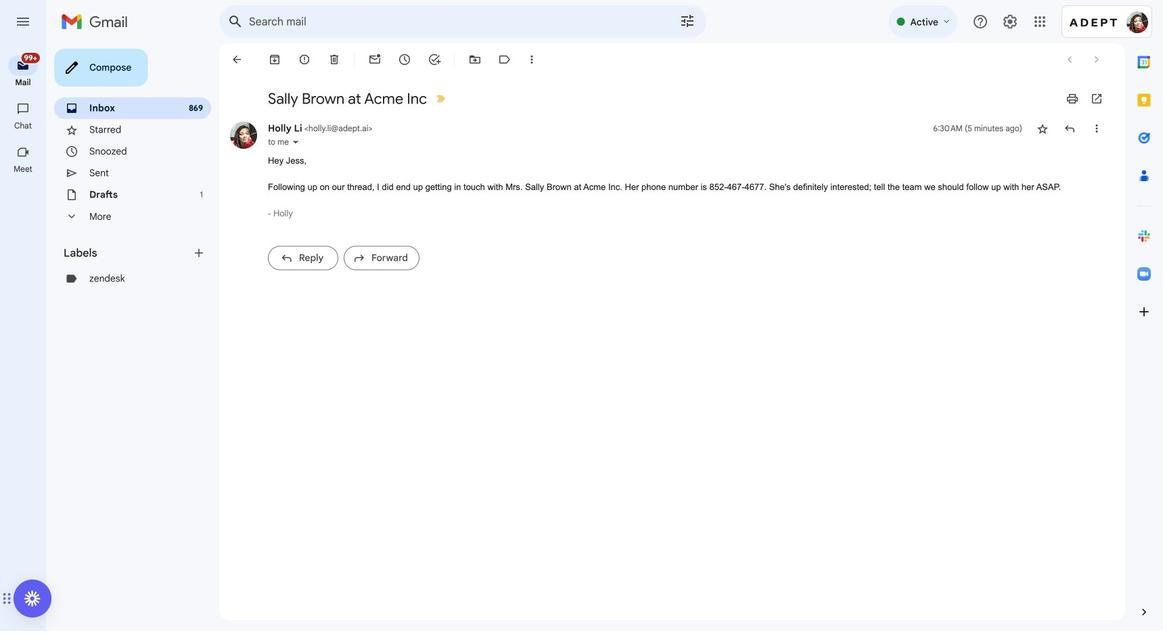 Task type: vqa. For each thing, say whether or not it's contained in the screenshot.
right Conversations
no



Task type: locate. For each thing, give the bounding box(es) containing it.
advanced search options image
[[674, 7, 701, 35]]

move to image
[[469, 53, 482, 66]]

settings image
[[1003, 14, 1019, 30]]

heading
[[0, 77, 46, 88], [0, 121, 46, 131], [0, 164, 46, 175], [64, 246, 192, 260]]

gmail image
[[61, 8, 135, 35]]

record a loom image
[[24, 591, 41, 607]]

Search mail text field
[[249, 15, 642, 28]]

cell up show details image
[[268, 123, 373, 134]]

cell left not starred icon
[[934, 122, 1023, 135]]

0 horizontal spatial cell
[[268, 123, 373, 134]]

support image
[[973, 14, 989, 30]]

tab list
[[1126, 43, 1164, 583]]

Search mail search field
[[219, 5, 707, 38]]

back to inbox image
[[230, 53, 244, 66]]

cell
[[934, 122, 1023, 135], [268, 123, 373, 134]]

navigation
[[0, 43, 47, 632]]

1 horizontal spatial cell
[[934, 122, 1023, 135]]

Not starred checkbox
[[1037, 122, 1050, 135]]

more email options image
[[525, 53, 539, 66]]



Task type: describe. For each thing, give the bounding box(es) containing it.
report spam image
[[298, 53, 311, 66]]

snooze image
[[398, 53, 412, 66]]

move image
[[7, 591, 12, 607]]

add to tasks image
[[428, 53, 441, 66]]

search mail image
[[223, 9, 248, 34]]

labels image
[[498, 53, 512, 66]]

show details image
[[292, 138, 300, 146]]

not starred image
[[1037, 122, 1050, 135]]

archive image
[[268, 53, 282, 66]]

delete image
[[328, 53, 341, 66]]

main menu image
[[15, 14, 31, 30]]

move image
[[2, 591, 7, 607]]



